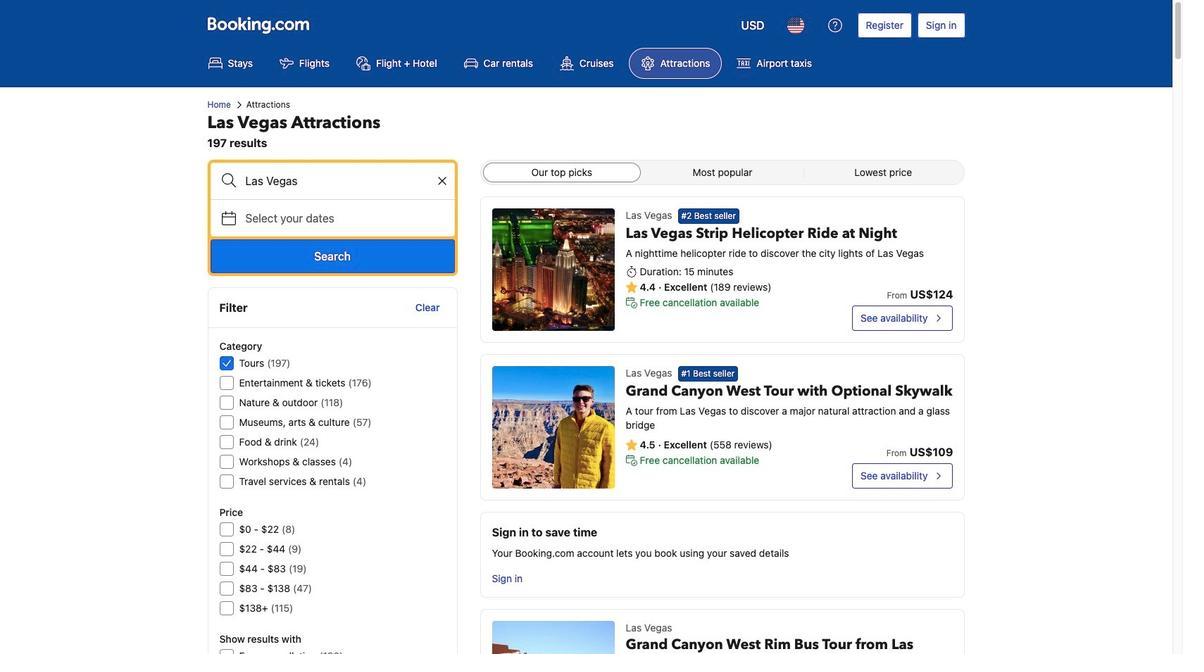 Task type: describe. For each thing, give the bounding box(es) containing it.
booking.com image
[[207, 17, 309, 34]]



Task type: locate. For each thing, give the bounding box(es) containing it.
Where are you going? search field
[[210, 163, 455, 199]]



Task type: vqa. For each thing, say whether or not it's contained in the screenshot.
Info & prices link
no



